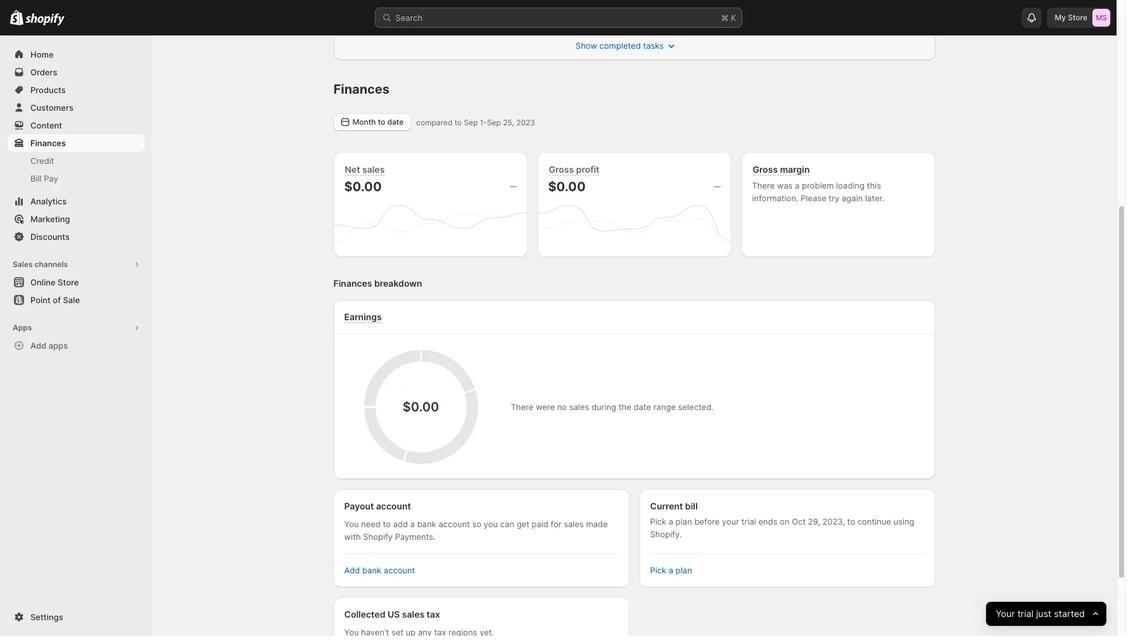 Task type: locate. For each thing, give the bounding box(es) containing it.
bank
[[417, 520, 436, 530], [362, 566, 382, 576]]

later.
[[865, 193, 885, 203]]

0 horizontal spatial trial
[[742, 517, 756, 527]]

bill
[[30, 174, 42, 184]]

account left so
[[439, 520, 470, 530]]

sep left 1-
[[464, 118, 478, 127]]

date
[[387, 117, 404, 127], [634, 402, 651, 412]]

of right layer
[[485, 9, 493, 19]]

29,
[[808, 517, 820, 527]]

0 horizontal spatial gross
[[549, 164, 574, 175]]

0 vertical spatial finances
[[334, 82, 390, 97]]

oct
[[792, 517, 806, 527]]

there left were at the bottom of page
[[511, 402, 534, 412]]

plan
[[676, 517, 692, 527], [676, 566, 692, 576]]

1 vertical spatial pick
[[650, 566, 667, 576]]

1 horizontal spatial there
[[752, 181, 775, 191]]

credit link
[[8, 152, 144, 170]]

using
[[894, 517, 915, 527]]

0 horizontal spatial bank
[[362, 566, 382, 576]]

to inside you need to add a bank account so you can get paid for sales made with shopify payments.
[[383, 520, 391, 530]]

add for add bank account
[[344, 566, 360, 576]]

1 horizontal spatial date
[[634, 402, 651, 412]]

2 horizontal spatial $0.00
[[548, 179, 586, 194]]

online
[[30, 277, 56, 288]]

0 vertical spatial add
[[30, 341, 46, 351]]

add down with
[[344, 566, 360, 576]]

0 vertical spatial plan
[[676, 517, 692, 527]]

add
[[30, 341, 46, 351], [344, 566, 360, 576]]

0 horizontal spatial shopify image
[[10, 10, 24, 25]]

finances down "content" at the top
[[30, 138, 66, 148]]

1 horizontal spatial store
[[1068, 13, 1088, 22]]

tax
[[427, 609, 440, 620]]

to right compared
[[455, 118, 462, 127]]

products
[[30, 85, 66, 95]]

sales channels button
[[8, 256, 144, 274]]

account down payments.
[[384, 566, 415, 576]]

to right security
[[529, 9, 537, 19]]

on
[[780, 517, 790, 527]]

show
[[576, 41, 597, 51]]

store right my
[[1068, 13, 1088, 22]]

gross left profit
[[549, 164, 574, 175]]

gross up was
[[753, 164, 778, 175]]

1 horizontal spatial gross
[[753, 164, 778, 175]]

a up shopify.
[[669, 517, 674, 527]]

your right before
[[722, 517, 739, 527]]

0 horizontal spatial of
[[53, 295, 61, 305]]

store up sale
[[58, 277, 79, 288]]

your
[[996, 609, 1015, 620]]

plan down shopify.
[[676, 566, 692, 576]]

payout account
[[344, 501, 411, 512]]

2023
[[516, 118, 535, 127]]

analytics
[[30, 196, 67, 207]]

point of sale button
[[0, 291, 152, 309]]

0 vertical spatial store
[[1068, 13, 1088, 22]]

home link
[[8, 46, 144, 63]]

1 vertical spatial there
[[511, 402, 534, 412]]

pick down shopify.
[[650, 566, 667, 576]]

1 vertical spatial account
[[439, 520, 470, 530]]

apps
[[49, 341, 68, 351]]

0 horizontal spatial date
[[387, 117, 404, 127]]

pick up shopify.
[[650, 517, 667, 527]]

0 vertical spatial bank
[[417, 520, 436, 530]]

bank up payments.
[[417, 520, 436, 530]]

sales
[[13, 260, 33, 269]]

$0.00 for net
[[344, 179, 382, 194]]

a inside you need to add a bank account so you can get paid for sales made with shopify payments.
[[410, 520, 415, 530]]

this adds an extra layer of security to your account, and helps keep your financial information safe.
[[390, 9, 775, 19]]

1 vertical spatial trial
[[1018, 609, 1034, 620]]

finances up earnings
[[334, 278, 372, 289]]

0 horizontal spatial sep
[[464, 118, 478, 127]]

bill pay link
[[8, 170, 144, 188]]

online store
[[30, 277, 79, 288]]

apps
[[13, 323, 32, 333]]

bill
[[685, 501, 698, 512]]

finances up month
[[334, 82, 390, 97]]

home
[[30, 49, 54, 60]]

1 vertical spatial store
[[58, 277, 79, 288]]

date right the
[[634, 402, 651, 412]]

shopify.
[[650, 530, 682, 540]]

discounts
[[30, 232, 70, 242]]

current bill pick a plan before your trial ends on oct 29, 2023, to continue using shopify.
[[650, 501, 915, 540]]

1 horizontal spatial of
[[485, 9, 493, 19]]

financial
[[675, 9, 708, 19]]

no change image
[[714, 182, 721, 192]]

continue
[[858, 517, 891, 527]]

1 gross from the left
[[549, 164, 574, 175]]

to left add
[[383, 520, 391, 530]]

month to date
[[353, 117, 404, 127]]

0 horizontal spatial add
[[30, 341, 46, 351]]

layer
[[464, 9, 483, 19]]

of left sale
[[53, 295, 61, 305]]

add for add apps
[[30, 341, 46, 351]]

your left account,
[[539, 9, 556, 19]]

finances
[[334, 82, 390, 97], [30, 138, 66, 148], [334, 278, 372, 289]]

sep left 25,
[[487, 118, 501, 127]]

$0.00
[[344, 179, 382, 194], [548, 179, 586, 194], [403, 400, 439, 415]]

gross for gross margin there was a problem loading this information. please try again later.
[[753, 164, 778, 175]]

my store
[[1055, 13, 1088, 22]]

shopify image
[[10, 10, 24, 25], [25, 13, 65, 26]]

finances link
[[8, 134, 144, 152]]

started
[[1054, 609, 1085, 620]]

orders
[[30, 67, 57, 77]]

25,
[[503, 118, 514, 127]]

a right add
[[410, 520, 415, 530]]

add inside button
[[30, 341, 46, 351]]

2 gross from the left
[[753, 164, 778, 175]]

show completed tasks
[[576, 41, 664, 51]]

0 vertical spatial there
[[752, 181, 775, 191]]

1 vertical spatial date
[[634, 402, 651, 412]]

pick a plan link
[[650, 566, 692, 576]]

0 vertical spatial date
[[387, 117, 404, 127]]

trial inside current bill pick a plan before your trial ends on oct 29, 2023, to continue using shopify.
[[742, 517, 756, 527]]

to inside current bill pick a plan before your trial ends on oct 29, 2023, to continue using shopify.
[[848, 517, 855, 527]]

0 horizontal spatial there
[[511, 402, 534, 412]]

1 horizontal spatial trial
[[1018, 609, 1034, 620]]

sales right net
[[362, 164, 385, 175]]

your
[[539, 9, 556, 19], [656, 9, 673, 19], [722, 517, 739, 527]]

there
[[752, 181, 775, 191], [511, 402, 534, 412]]

to
[[529, 9, 537, 19], [378, 117, 385, 127], [455, 118, 462, 127], [848, 517, 855, 527], [383, 520, 391, 530]]

the
[[619, 402, 632, 412]]

breakdown
[[374, 278, 422, 289]]

were
[[536, 402, 555, 412]]

problem
[[802, 181, 834, 191]]

net sales button
[[342, 163, 388, 177]]

analytics link
[[8, 193, 144, 210]]

trial left ends
[[742, 517, 756, 527]]

to right 2023,
[[848, 517, 855, 527]]

1 sep from the left
[[464, 118, 478, 127]]

store for my store
[[1068, 13, 1088, 22]]

2023,
[[823, 517, 845, 527]]

1 horizontal spatial add
[[344, 566, 360, 576]]

pick inside current bill pick a plan before your trial ends on oct 29, 2023, to continue using shopify.
[[650, 517, 667, 527]]

compared to sep 1-sep 25, 2023
[[416, 118, 535, 127]]

my store image
[[1093, 9, 1111, 27]]

of
[[485, 9, 493, 19], [53, 295, 61, 305]]

for
[[551, 520, 562, 530]]

2 horizontal spatial your
[[722, 517, 739, 527]]

can
[[500, 520, 514, 530]]

completed
[[600, 41, 641, 51]]

store inside button
[[58, 277, 79, 288]]

get
[[517, 520, 530, 530]]

bank down shopify
[[362, 566, 382, 576]]

finances breakdown
[[334, 278, 422, 289]]

sales channels
[[13, 260, 68, 269]]

plan down the bill
[[676, 517, 692, 527]]

to right month
[[378, 117, 385, 127]]

current
[[650, 501, 683, 512]]

gross inside gross margin there was a problem loading this information. please try again later.
[[753, 164, 778, 175]]

pick a plan
[[650, 566, 692, 576]]

0 vertical spatial of
[[485, 9, 493, 19]]

1 horizontal spatial bank
[[417, 520, 436, 530]]

0 horizontal spatial $0.00
[[344, 179, 382, 194]]

1 vertical spatial add
[[344, 566, 360, 576]]

need
[[361, 520, 381, 530]]

your right keep at the top
[[656, 9, 673, 19]]

account up add
[[376, 501, 411, 512]]

information.
[[752, 193, 799, 203]]

gross inside dropdown button
[[549, 164, 574, 175]]

extra
[[442, 9, 462, 19]]

sales right us
[[402, 609, 425, 620]]

a down shopify.
[[669, 566, 674, 576]]

0 vertical spatial pick
[[650, 517, 667, 527]]

sales right for
[[564, 520, 584, 530]]

earnings
[[344, 312, 382, 322]]

0 horizontal spatial store
[[58, 277, 79, 288]]

$0.00 for gross
[[548, 179, 586, 194]]

information
[[710, 9, 754, 19]]

to inside dropdown button
[[378, 117, 385, 127]]

0 vertical spatial trial
[[742, 517, 756, 527]]

this
[[867, 181, 881, 191]]

add left apps
[[30, 341, 46, 351]]

my
[[1055, 13, 1066, 22]]

there up information.
[[752, 181, 775, 191]]

payments.
[[395, 532, 436, 542]]

1 vertical spatial bank
[[362, 566, 382, 576]]

trial left the just
[[1018, 609, 1034, 620]]

a right was
[[795, 181, 800, 191]]

loading
[[836, 181, 865, 191]]

gross for gross profit
[[549, 164, 574, 175]]

1 horizontal spatial sep
[[487, 118, 501, 127]]

1 vertical spatial plan
[[676, 566, 692, 576]]

point of sale
[[30, 295, 80, 305]]

1 vertical spatial of
[[53, 295, 61, 305]]

k
[[731, 13, 736, 23]]

1 pick from the top
[[650, 517, 667, 527]]

month
[[353, 117, 376, 127]]

adds
[[409, 9, 428, 19]]

1 horizontal spatial $0.00
[[403, 400, 439, 415]]

date right month
[[387, 117, 404, 127]]

1 plan from the top
[[676, 517, 692, 527]]



Task type: describe. For each thing, give the bounding box(es) containing it.
try
[[829, 193, 840, 203]]

was
[[777, 181, 793, 191]]

margin
[[780, 164, 810, 175]]

sales inside you need to add a bank account so you can get paid for sales made with shopify payments.
[[564, 520, 584, 530]]

ends
[[759, 517, 778, 527]]

with
[[344, 532, 361, 542]]

0 horizontal spatial your
[[539, 9, 556, 19]]

2 pick from the top
[[650, 566, 667, 576]]

date inside dropdown button
[[387, 117, 404, 127]]

1 vertical spatial finances
[[30, 138, 66, 148]]

paid
[[532, 520, 549, 530]]

online store button
[[0, 274, 152, 291]]

a inside current bill pick a plan before your trial ends on oct 29, 2023, to continue using shopify.
[[669, 517, 674, 527]]

bank inside you need to add a bank account so you can get paid for sales made with shopify payments.
[[417, 520, 436, 530]]

customers
[[30, 103, 73, 113]]

account,
[[558, 9, 592, 19]]

this
[[390, 9, 406, 19]]

month to date button
[[334, 113, 411, 131]]

1 horizontal spatial your
[[656, 9, 673, 19]]

a inside gross margin there was a problem loading this information. please try again later.
[[795, 181, 800, 191]]

you
[[344, 520, 359, 530]]

1 horizontal spatial shopify image
[[25, 13, 65, 26]]

your trial just started
[[996, 609, 1085, 620]]

no change image
[[510, 182, 517, 192]]

2 vertical spatial finances
[[334, 278, 372, 289]]

sale
[[63, 295, 80, 305]]

you need to add a bank account so you can get paid for sales made with shopify payments.
[[344, 520, 608, 542]]

add bank account
[[344, 566, 415, 576]]

your inside current bill pick a plan before your trial ends on oct 29, 2023, to continue using shopify.
[[722, 517, 739, 527]]

security
[[495, 9, 526, 19]]

and
[[594, 9, 609, 19]]

content
[[30, 120, 62, 131]]

earnings button
[[341, 310, 385, 324]]

point of sale link
[[8, 291, 144, 309]]

payout
[[344, 501, 374, 512]]

net
[[345, 164, 360, 175]]

add
[[393, 520, 408, 530]]

⌘
[[721, 13, 729, 23]]

⌘ k
[[721, 13, 736, 23]]

apps button
[[8, 319, 144, 337]]

point
[[30, 295, 51, 305]]

discounts link
[[8, 228, 144, 246]]

you
[[484, 520, 498, 530]]

orders link
[[8, 63, 144, 81]]

please
[[801, 193, 827, 203]]

gross profit
[[549, 164, 600, 175]]

no
[[557, 402, 567, 412]]

gross margin there was a problem loading this information. please try again later.
[[752, 164, 885, 203]]

sales right "no"
[[569, 402, 589, 412]]

collected
[[344, 609, 385, 620]]

marketing
[[30, 214, 70, 224]]

credit
[[30, 156, 54, 166]]

0 vertical spatial account
[[376, 501, 411, 512]]

2 sep from the left
[[487, 118, 501, 127]]

during
[[592, 402, 616, 412]]

add bank account link
[[344, 566, 415, 576]]

sales inside dropdown button
[[362, 164, 385, 175]]

compared
[[416, 118, 453, 127]]

range
[[654, 402, 676, 412]]

store for online store
[[58, 277, 79, 288]]

there inside gross margin there was a problem loading this information. please try again later.
[[752, 181, 775, 191]]

an
[[430, 9, 440, 19]]

plan inside current bill pick a plan before your trial ends on oct 29, 2023, to continue using shopify.
[[676, 517, 692, 527]]

settings link
[[8, 609, 144, 627]]

gross profit button
[[546, 163, 603, 177]]

account inside you need to add a bank account so you can get paid for sales made with shopify payments.
[[439, 520, 470, 530]]

2 plan from the top
[[676, 566, 692, 576]]

helps
[[611, 9, 632, 19]]

safe.
[[756, 9, 775, 19]]

this adds an extra layer of security to your account, and helps keep your financial information safe. link
[[344, 0, 925, 31]]

your trial just started button
[[986, 602, 1107, 627]]

content link
[[8, 117, 144, 134]]

of inside button
[[53, 295, 61, 305]]

pay
[[44, 174, 58, 184]]

there were no sales during the date range selected.
[[511, 402, 714, 412]]

us
[[388, 609, 400, 620]]

again
[[842, 193, 863, 203]]

made
[[586, 520, 608, 530]]

2 vertical spatial account
[[384, 566, 415, 576]]

add apps button
[[8, 337, 144, 355]]

trial inside dropdown button
[[1018, 609, 1034, 620]]

search
[[396, 13, 423, 23]]

so
[[472, 520, 482, 530]]

selected.
[[678, 402, 714, 412]]



Task type: vqa. For each thing, say whether or not it's contained in the screenshot.
2nd GROSS from left
yes



